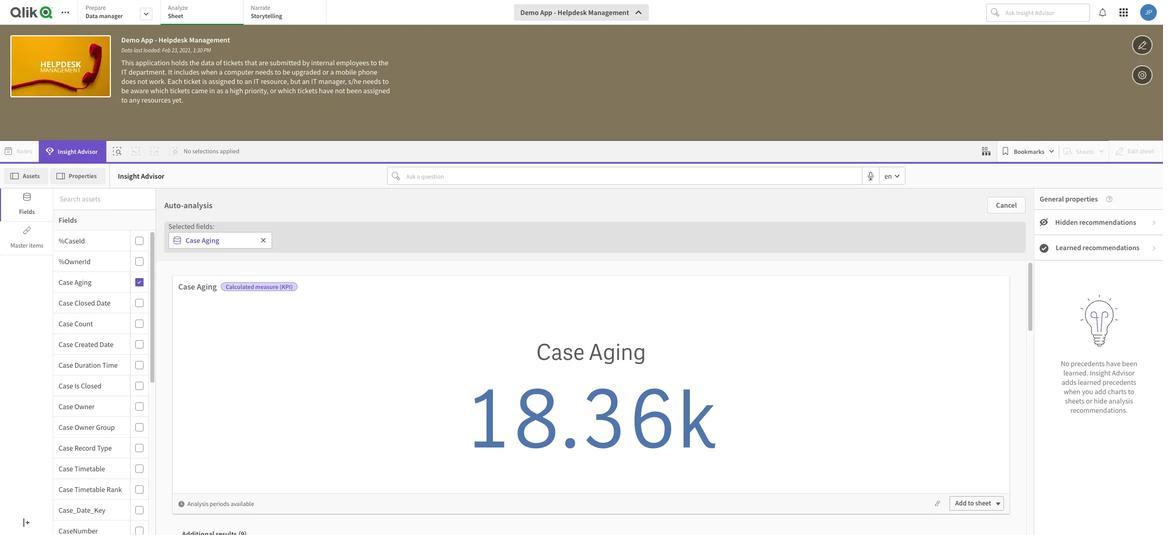 Task type: vqa. For each thing, say whether or not it's contained in the screenshot.
'More' Image
no



Task type: locate. For each thing, give the bounding box(es) containing it.
case inside 'menu item'
[[59, 444, 73, 453]]

case aging 18.36k
[[464, 338, 719, 473]]

1 vertical spatial or
[[270, 86, 277, 95]]

case for the case created date menu item
[[59, 340, 73, 349]]

prepare data manager
[[86, 4, 123, 20]]

high
[[230, 86, 243, 95], [125, 259, 140, 270]]

0 vertical spatial app
[[540, 8, 553, 17]]

a right as
[[225, 86, 228, 95]]

high inside demo app - helpdesk management data last loaded: feb 23, 2021, 1:30 pm this application holds the data of tickets that are submitted by internal employees to the it department. it includes when a computer needs to be upgraded or a mobile phone does not work. each ticket is assigned to an it resource, but an it manager, s/he needs to be aware which tickets came in as a high priority, or which tickets have not been assigned to any resources yet.
[[230, 86, 243, 95]]

to right charts
[[1129, 387, 1135, 397]]

fields:
[[196, 222, 214, 231]]

which right aware
[[150, 86, 169, 95]]

not left s/he
[[335, 86, 345, 95]]

timetable inside "menu item"
[[75, 464, 105, 474]]

or left the hide
[[1087, 397, 1093, 406]]

timetable for case timetable
[[75, 464, 105, 474]]

number
[[88, 259, 115, 270]]

case for case timetable rank menu item
[[59, 485, 73, 495]]

tab list inside 18.36k application
[[78, 0, 330, 26]]

1 horizontal spatial management
[[589, 8, 629, 17]]

date
[[97, 298, 111, 308], [100, 340, 114, 349]]

0 horizontal spatial by
[[302, 58, 310, 67]]

demo
[[521, 8, 539, 17], [121, 35, 140, 45]]

tickets left that
[[223, 58, 243, 67]]

1 vertical spatial advisor
[[141, 171, 165, 181]]

computer
[[224, 67, 254, 77]]

aging inside menu item
[[75, 278, 92, 287]]

closed up count
[[75, 298, 95, 308]]

be left any
[[121, 86, 129, 95]]

1 horizontal spatial helpdesk
[[558, 8, 587, 17]]

0 horizontal spatial been
[[347, 86, 362, 95]]

1 the from the left
[[189, 58, 200, 67]]

priority inside high priority cases 72
[[162, 184, 217, 206]]

cancel
[[997, 201, 1018, 210]]

or
[[323, 67, 329, 77], [270, 86, 277, 95], [1087, 397, 1093, 406]]

add to sheet button
[[950, 497, 1005, 511]]

0 vertical spatial time
[[102, 361, 118, 370]]

1 vertical spatial when
[[1064, 387, 1081, 397]]

loaded:
[[143, 47, 161, 54]]

%caseid button
[[53, 236, 128, 246]]

management inside demo app - helpdesk management data last loaded: feb 23, 2021, 1:30 pm this application holds the data of tickets that are submitted by internal employees to the it department. it includes when a computer needs to be upgraded or a mobile phone does not work. each ticket is assigned to an it resource, but an it manager, s/he needs to be aware which tickets came in as a high priority, or which tickets have not been assigned to any resources yet.
[[189, 35, 230, 45]]

cancel button
[[988, 197, 1026, 214]]

small image
[[1152, 220, 1158, 226], [1152, 245, 1158, 252], [178, 501, 185, 508]]

data down prepare
[[86, 12, 98, 20]]

0 vertical spatial insight
[[58, 148, 76, 155]]

case owner group
[[59, 423, 115, 432]]

recommendations down help icon
[[1080, 218, 1137, 227]]

the
[[189, 58, 200, 67], [379, 58, 389, 67]]

learned
[[1056, 243, 1082, 253]]

assigned right is
[[209, 77, 235, 86]]

1 horizontal spatial -
[[554, 8, 557, 17]]

1 vertical spatial be
[[121, 86, 129, 95]]

1 vertical spatial data
[[121, 47, 133, 54]]

1 vertical spatial of
[[116, 259, 123, 270]]

1 horizontal spatial have
[[1107, 359, 1121, 369]]

timetable down case timetable button
[[75, 485, 105, 495]]

case aging down cases on the left of page
[[178, 282, 217, 292]]

low priority cases 203
[[892, 184, 1031, 244]]

0 vertical spatial no
[[184, 147, 191, 155]]

help image
[[1099, 196, 1113, 202]]

each
[[168, 77, 182, 86]]

2 which from the left
[[278, 86, 296, 95]]

be left but
[[283, 67, 290, 77]]

no up 'adds' in the right bottom of the page
[[1061, 359, 1070, 369]]

1 vertical spatial owner
[[75, 423, 95, 432]]

owner
[[75, 402, 95, 412], [75, 423, 95, 432]]

type inside 'menu item'
[[97, 444, 112, 453]]

Ask a question text field
[[405, 168, 863, 184]]

0 horizontal spatial no
[[184, 147, 191, 155]]

1 vertical spatial demo
[[121, 35, 140, 45]]

duration inside case duration time menu item
[[75, 361, 101, 370]]

1 vertical spatial insight
[[118, 171, 140, 181]]

2 horizontal spatial insight
[[1091, 369, 1111, 378]]

en button
[[880, 168, 906, 185]]

when up in
[[201, 67, 218, 77]]

the down 1:30 at the left top of the page
[[189, 58, 200, 67]]

0 vertical spatial by
[[302, 58, 310, 67]]

a right data
[[219, 67, 223, 77]]

1 horizontal spatial data
[[121, 47, 133, 54]]

insight up high
[[118, 171, 140, 181]]

2 owner from the top
[[75, 423, 95, 432]]

case inside "menu item"
[[59, 464, 73, 474]]

1 horizontal spatial an
[[302, 77, 310, 86]]

helpdesk inside demo app - helpdesk management data last loaded: feb 23, 2021, 1:30 pm this application holds the data of tickets that are submitted by internal employees to the it department. it includes when a computer needs to be upgraded or a mobile phone does not work. each ticket is assigned to an it resource, but an it manager, s/he needs to be aware which tickets came in as a high priority, or which tickets have not been assigned to any resources yet.
[[159, 35, 188, 45]]

0 horizontal spatial of
[[116, 259, 123, 270]]

0 horizontal spatial data
[[86, 12, 98, 20]]

date for case created date
[[100, 340, 114, 349]]

open inside open cases vs duration * bubble size represents number of high priority open cases
[[5, 248, 25, 259]]

management inside button
[[589, 8, 629, 17]]

casenumber menu item
[[53, 521, 148, 536]]

1 horizontal spatial needs
[[363, 77, 381, 86]]

0 vertical spatial when
[[201, 67, 218, 77]]

0 vertical spatial timetable
[[75, 464, 105, 474]]

insight
[[58, 148, 76, 155], [118, 171, 140, 181], [1091, 369, 1111, 378]]

general
[[1040, 194, 1065, 204]]

0 horizontal spatial have
[[319, 86, 334, 95]]

analysis
[[187, 500, 209, 508]]

no
[[184, 147, 191, 155], [1061, 359, 1070, 369]]

app inside button
[[540, 8, 553, 17]]

app options image
[[1138, 69, 1148, 81]]

0 horizontal spatial fields
[[19, 208, 35, 216]]

2 vertical spatial advisor
[[1113, 369, 1135, 378]]

tickets left came
[[170, 86, 190, 95]]

1 owner from the top
[[75, 402, 95, 412]]

- inside demo app - helpdesk management button
[[554, 8, 557, 17]]

case_date_key menu item
[[53, 500, 148, 521]]

have up charts
[[1107, 359, 1121, 369]]

case duration time menu item
[[53, 355, 148, 376]]

sheet
[[168, 12, 183, 20]]

mobile
[[336, 67, 357, 77]]

open for open cases by priority type
[[485, 248, 505, 259]]

fields up %caseid
[[59, 216, 77, 225]]

0 vertical spatial advisor
[[78, 148, 98, 155]]

owner up record
[[75, 423, 95, 432]]

1 vertical spatial recommendations
[[1083, 243, 1140, 253]]

precedents up the hide
[[1103, 378, 1137, 387]]

case for case duration time menu item
[[59, 361, 73, 370]]

have
[[319, 86, 334, 95], [1107, 359, 1121, 369]]

department.
[[129, 67, 167, 77]]

date right "created"
[[100, 340, 114, 349]]

not
[[137, 77, 148, 86], [335, 86, 345, 95]]

it left resource,
[[254, 77, 260, 86]]

0 horizontal spatial the
[[189, 58, 200, 67]]

1 horizontal spatial the
[[379, 58, 389, 67]]

recommendations.
[[1071, 406, 1128, 415]]

helpdesk inside button
[[558, 8, 587, 17]]

it left manager,
[[311, 77, 317, 86]]

no precedents have been learned. insight advisor adds learned precedents when you add charts to sheets or hide analysis recommendations.
[[1061, 359, 1138, 415]]

toolbar containing demo app - helpdesk management
[[0, 0, 1164, 141]]

time
[[102, 361, 118, 370], [114, 443, 133, 454]]

small image for learned recommendations
[[1152, 245, 1158, 252]]

0 vertical spatial high
[[230, 86, 243, 95]]

case for case owner group menu item
[[59, 423, 73, 432]]

Ask Insight Advisor text field
[[1004, 4, 1090, 21]]

0 horizontal spatial analysis
[[184, 200, 213, 211]]

which down the upgraded
[[278, 86, 296, 95]]

no inside 'no precedents have been learned. insight advisor adds learned precedents when you add charts to sheets or hide analysis recommendations.'
[[1061, 359, 1070, 369]]

1 horizontal spatial no
[[1061, 359, 1070, 369]]

when
[[201, 67, 218, 77], [1064, 387, 1081, 397]]

menu
[[53, 231, 156, 536]]

been
[[347, 86, 362, 95], [1123, 359, 1138, 369]]

0 vertical spatial helpdesk
[[558, 8, 587, 17]]

0 vertical spatial type
[[571, 248, 589, 259]]

demo inside demo app - helpdesk management data last loaded: feb 23, 2021, 1:30 pm this application holds the data of tickets that are submitted by internal employees to the it department. it includes when a computer needs to be upgraded or a mobile phone does not work. each ticket is assigned to an it resource, but an it manager, s/he needs to be aware which tickets came in as a high priority, or which tickets have not been assigned to any resources yet.
[[121, 35, 140, 45]]

case for case count menu item
[[59, 319, 73, 329]]

0 vertical spatial date
[[97, 298, 111, 308]]

an right but
[[302, 77, 310, 86]]

insight up add
[[1091, 369, 1111, 378]]

owner for case owner group
[[75, 423, 95, 432]]

have down the upgraded
[[319, 86, 334, 95]]

app inside demo app - helpdesk management data last loaded: feb 23, 2021, 1:30 pm this application holds the data of tickets that are submitted by internal employees to the it department. it includes when a computer needs to be upgraded or a mobile phone does not work. each ticket is assigned to an it resource, but an it manager, s/he needs to be aware which tickets came in as a high priority, or which tickets have not been assigned to any resources yet.
[[141, 35, 153, 45]]

142
[[552, 206, 604, 244]]

1 vertical spatial small image
[[1152, 245, 1158, 252]]

1 master items button from the left
[[0, 222, 53, 255]]

fields up master items
[[19, 208, 35, 216]]

insight up properties "button"
[[58, 148, 76, 155]]

time right over
[[114, 443, 133, 454]]

advisor up high
[[141, 171, 165, 181]]

small image inside learned recommendations button
[[1152, 245, 1158, 252]]

0 vertical spatial duration
[[61, 248, 94, 259]]

small image inside hidden recommendations button
[[1152, 220, 1158, 226]]

to right add
[[969, 500, 975, 508]]

1 horizontal spatial of
[[216, 58, 222, 67]]

1 timetable from the top
[[75, 464, 105, 474]]

hidden recommendations
[[1056, 218, 1137, 227]]

created
[[75, 340, 98, 349]]

applied
[[220, 147, 240, 155]]

1 horizontal spatial type
[[571, 248, 589, 259]]

high right as
[[230, 86, 243, 95]]

of right number
[[116, 259, 123, 270]]

when left you
[[1064, 387, 1081, 397]]

%caseid
[[59, 236, 85, 246]]

0 horizontal spatial which
[[150, 86, 169, 95]]

advisor up properties
[[78, 148, 98, 155]]

duration down %caseid
[[61, 248, 94, 259]]

case for case record type 'menu item'
[[59, 444, 73, 453]]

1 vertical spatial insight advisor
[[118, 171, 165, 181]]

cases inside low priority cases 203
[[986, 184, 1031, 206]]

when inside demo app - helpdesk management data last loaded: feb 23, 2021, 1:30 pm this application holds the data of tickets that are submitted by internal employees to the it department. it includes when a computer needs to be upgraded or a mobile phone does not work. each ticket is assigned to an it resource, but an it manager, s/he needs to be aware which tickets came in as a high priority, or which tickets have not been assigned to any resources yet.
[[201, 67, 218, 77]]

assets
[[23, 172, 40, 180]]

tab list containing prepare
[[78, 0, 330, 26]]

needs right s/he
[[363, 77, 381, 86]]

app
[[540, 8, 553, 17], [141, 35, 153, 45]]

1 vertical spatial app
[[141, 35, 153, 45]]

open for open & resolved cases over time
[[5, 443, 25, 454]]

1 vertical spatial -
[[155, 35, 157, 45]]

case
[[186, 236, 200, 245], [59, 278, 73, 287], [178, 282, 195, 292], [59, 298, 73, 308], [59, 319, 73, 329], [537, 338, 585, 367], [59, 340, 73, 349], [59, 361, 73, 370], [59, 381, 73, 391], [59, 402, 73, 412], [59, 423, 73, 432], [59, 444, 73, 453], [59, 464, 73, 474], [59, 485, 73, 495]]

been up charts
[[1123, 359, 1138, 369]]

does
[[121, 77, 136, 86]]

precedents
[[1072, 359, 1105, 369], [1103, 378, 1137, 387]]

2 horizontal spatial advisor
[[1113, 369, 1135, 378]]

by
[[302, 58, 310, 67], [531, 248, 539, 259]]

owner up case owner group
[[75, 402, 95, 412]]

0 vertical spatial data
[[86, 12, 98, 20]]

0 vertical spatial closed
[[75, 298, 95, 308]]

fields button
[[0, 189, 53, 221], [1, 189, 53, 221], [53, 210, 156, 231]]

1 vertical spatial date
[[100, 340, 114, 349]]

or right the upgraded
[[323, 67, 329, 77]]

case created date menu item
[[53, 335, 148, 355]]

have inside demo app - helpdesk management data last loaded: feb 23, 2021, 1:30 pm this application holds the data of tickets that are submitted by internal employees to the it department. it includes when a computer needs to be upgraded or a mobile phone does not work. each ticket is assigned to an it resource, but an it manager, s/he needs to be aware which tickets came in as a high priority, or which tickets have not been assigned to any resources yet.
[[319, 86, 334, 95]]

resource,
[[261, 77, 289, 86]]

case timetable rank menu item
[[53, 480, 148, 500]]

assigned down the phone
[[363, 86, 390, 95]]

app for demo app - helpdesk management
[[540, 8, 553, 17]]

case for case closed date menu item
[[59, 298, 73, 308]]

1 horizontal spatial demo
[[521, 8, 539, 17]]

2 timetable from the top
[[75, 485, 105, 495]]

to left priority,
[[237, 77, 243, 86]]

1 vertical spatial have
[[1107, 359, 1121, 369]]

are
[[259, 58, 268, 67]]

0 vertical spatial small image
[[1152, 220, 1158, 226]]

deselect field image
[[260, 238, 267, 244]]

demo inside button
[[521, 8, 539, 17]]

to right employees
[[371, 58, 377, 67]]

recommendations down hidden recommendations button
[[1083, 243, 1140, 253]]

type right record
[[97, 444, 112, 453]]

type down 142
[[571, 248, 589, 259]]

high left "priority"
[[125, 259, 140, 270]]

1 vertical spatial been
[[1123, 359, 1138, 369]]

priority for 72
[[162, 184, 217, 206]]

2 the from the left
[[379, 58, 389, 67]]

aging
[[202, 236, 219, 245], [75, 278, 92, 287], [197, 282, 217, 292], [589, 338, 646, 367]]

1 horizontal spatial high
[[230, 86, 243, 95]]

it left 'department.'
[[121, 67, 127, 77]]

0 horizontal spatial when
[[201, 67, 218, 77]]

- inside demo app - helpdesk management data last loaded: feb 23, 2021, 1:30 pm this application holds the data of tickets that are submitted by internal employees to the it department. it includes when a computer needs to be upgraded or a mobile phone does not work. each ticket is assigned to an it resource, but an it manager, s/he needs to be aware which tickets came in as a high priority, or which tickets have not been assigned to any resources yet.
[[155, 35, 157, 45]]

a left 'mobile'
[[330, 67, 334, 77]]

be
[[283, 67, 290, 77], [121, 86, 129, 95]]

analysis up selected fields:
[[184, 200, 213, 211]]

0 horizontal spatial app
[[141, 35, 153, 45]]

0 horizontal spatial insight advisor
[[58, 148, 98, 155]]

data inside prepare data manager
[[86, 12, 98, 20]]

- for demo app - helpdesk management
[[554, 8, 557, 17]]

case owner menu item
[[53, 397, 148, 418]]

recommendations for learned recommendations
[[1083, 243, 1140, 253]]

0 vertical spatial been
[[347, 86, 362, 95]]

2 horizontal spatial tickets
[[298, 86, 318, 95]]

cases inside high priority cases 72
[[221, 184, 265, 206]]

case aging down represents
[[59, 278, 92, 287]]

menu containing %caseid
[[53, 231, 156, 536]]

aging inside 'case aging 18.36k'
[[589, 338, 646, 367]]

selections
[[192, 147, 219, 155]]

case duration time button
[[53, 361, 128, 370]]

0 vertical spatial or
[[323, 67, 329, 77]]

menu inside 18.36k application
[[53, 231, 156, 536]]

0 horizontal spatial type
[[97, 444, 112, 453]]

to inside 'no precedents have been learned. insight advisor adds learned precedents when you add charts to sheets or hide analysis recommendations.'
[[1129, 387, 1135, 397]]

0 horizontal spatial demo
[[121, 35, 140, 45]]

0 horizontal spatial helpdesk
[[159, 35, 188, 45]]

priority inside low priority cases 203
[[928, 184, 983, 206]]

closed right "is"
[[81, 381, 102, 391]]

calculated measure (kpi)
[[226, 283, 293, 291]]

case aging
[[186, 236, 219, 245], [59, 278, 92, 287], [178, 282, 217, 292]]

not right does
[[137, 77, 148, 86]]

case record type
[[59, 444, 112, 453]]

0 vertical spatial -
[[554, 8, 557, 17]]

time down the case created date menu item
[[102, 361, 118, 370]]

timetable up 'case timetable rank'
[[75, 464, 105, 474]]

an down that
[[245, 77, 252, 86]]

of right data
[[216, 58, 222, 67]]

type
[[571, 248, 589, 259], [97, 444, 112, 453]]

auto-analysis
[[164, 200, 213, 211]]

assigned
[[209, 77, 235, 86], [363, 86, 390, 95]]

2 horizontal spatial or
[[1087, 397, 1093, 406]]

small image for hidden recommendations
[[1152, 220, 1158, 226]]

analysis right the hide
[[1109, 397, 1134, 406]]

size
[[36, 259, 49, 270]]

helpdesk for demo app - helpdesk management
[[558, 8, 587, 17]]

cases inside open cases vs duration * bubble size represents number of high priority open cases
[[27, 248, 50, 259]]

analyze
[[168, 4, 188, 11]]

advisor up charts
[[1113, 369, 1135, 378]]

been down 'mobile'
[[347, 86, 362, 95]]

edit image
[[1138, 39, 1148, 51]]

0 vertical spatial analysis
[[184, 200, 213, 211]]

s/he
[[348, 77, 362, 86]]

record
[[75, 444, 96, 453]]

ticket
[[184, 77, 201, 86]]

date down the case aging menu item at the left bottom
[[97, 298, 111, 308]]

case_date_key
[[59, 506, 105, 515]]

duration down "created"
[[75, 361, 101, 370]]

case inside menu item
[[59, 381, 73, 391]]

1 vertical spatial helpdesk
[[159, 35, 188, 45]]

0 vertical spatial precedents
[[1072, 359, 1105, 369]]

tab list
[[78, 0, 330, 26]]

0 horizontal spatial it
[[121, 67, 127, 77]]

1 horizontal spatial app
[[540, 8, 553, 17]]

precedents up learned
[[1072, 359, 1105, 369]]

toolbar
[[0, 0, 1164, 141]]

%caseid menu item
[[53, 231, 148, 252]]

1 horizontal spatial not
[[335, 86, 345, 95]]

insight advisor up high
[[118, 171, 165, 181]]

the right the phone
[[379, 58, 389, 67]]

sheets
[[1066, 397, 1085, 406]]

bubble
[[10, 259, 34, 270]]

open for open cases vs duration * bubble size represents number of high priority open cases
[[5, 248, 25, 259]]

sheet
[[976, 500, 992, 508]]

1 vertical spatial time
[[114, 443, 133, 454]]

insight advisor up properties "button"
[[58, 148, 98, 155]]

1 horizontal spatial or
[[323, 67, 329, 77]]

1 vertical spatial duration
[[75, 361, 101, 370]]

upgraded
[[292, 67, 321, 77]]

have inside 'no precedents have been learned. insight advisor adds learned precedents when you add charts to sheets or hide analysis recommendations.'
[[1107, 359, 1121, 369]]

0 vertical spatial of
[[216, 58, 222, 67]]

1 horizontal spatial insight
[[118, 171, 140, 181]]

or right priority,
[[270, 86, 277, 95]]

no left selections
[[184, 147, 191, 155]]

1 vertical spatial analysis
[[1109, 397, 1134, 406]]

advisor
[[78, 148, 98, 155], [141, 171, 165, 181], [1113, 369, 1135, 378]]

to right are
[[275, 67, 281, 77]]

1 vertical spatial closed
[[81, 381, 102, 391]]

case timetable rank button
[[53, 485, 128, 495]]

app for demo app - helpdesk management data last loaded: feb 23, 2021, 1:30 pm this application holds the data of tickets that are submitted by internal employees to the it department. it includes when a computer needs to be upgraded or a mobile phone does not work. each ticket is assigned to an it resource, but an it manager, s/he needs to be aware which tickets came in as a high priority, or which tickets have not been assigned to any resources yet.
[[141, 35, 153, 45]]

no for no selections applied
[[184, 147, 191, 155]]

timetable inside menu item
[[75, 485, 105, 495]]

data left last
[[121, 47, 133, 54]]

assets button
[[4, 168, 48, 184]]

1 horizontal spatial by
[[531, 248, 539, 259]]

needs up priority,
[[255, 67, 274, 77]]

0 vertical spatial recommendations
[[1080, 218, 1137, 227]]

2 vertical spatial or
[[1087, 397, 1093, 406]]

priority inside medium priority cases 142
[[558, 184, 613, 206]]

tickets down the upgraded
[[298, 86, 318, 95]]

calculated
[[226, 283, 254, 291]]



Task type: describe. For each thing, give the bounding box(es) containing it.
case aging inside menu item
[[59, 278, 92, 287]]

case is closed
[[59, 381, 102, 391]]

small image
[[1040, 244, 1049, 253]]

&
[[27, 443, 33, 454]]

demo app - helpdesk management data last loaded: feb 23, 2021, 1:30 pm this application holds the data of tickets that are submitted by internal employees to the it department. it includes when a computer needs to be upgraded or a mobile phone does not work. each ticket is assigned to an it resource, but an it manager, s/he needs to be aware which tickets came in as a high priority, or which tickets have not been assigned to any resources yet.
[[121, 35, 392, 105]]

low
[[892, 184, 924, 206]]

internal
[[311, 58, 335, 67]]

1 horizontal spatial assigned
[[363, 86, 390, 95]]

1 horizontal spatial fields
[[59, 216, 77, 225]]

this
[[121, 58, 134, 67]]

last
[[134, 47, 142, 54]]

case for case is closed menu item
[[59, 381, 73, 391]]

general properties
[[1040, 194, 1099, 204]]

been inside 'no precedents have been learned. insight advisor adds learned precedents when you add charts to sheets or hide analysis recommendations.'
[[1123, 359, 1138, 369]]

0 horizontal spatial not
[[137, 77, 148, 86]]

1 horizontal spatial it
[[254, 77, 260, 86]]

case record type button
[[53, 444, 128, 453]]

1 horizontal spatial be
[[283, 67, 290, 77]]

manager
[[99, 12, 123, 20]]

1 horizontal spatial insight advisor
[[118, 171, 165, 181]]

case for case timetable "menu item"
[[59, 464, 73, 474]]

periods
[[210, 500, 230, 508]]

properties
[[1066, 194, 1099, 204]]

2 an from the left
[[302, 77, 310, 86]]

learned recommendations button
[[1035, 235, 1164, 261]]

owner for case owner
[[75, 402, 95, 412]]

available
[[231, 500, 254, 508]]

to left any
[[121, 95, 128, 105]]

bookmarks button
[[1000, 143, 1058, 160]]

1 vertical spatial by
[[531, 248, 539, 259]]

came
[[191, 86, 208, 95]]

1 an from the left
[[245, 77, 252, 86]]

Search assets text field
[[53, 190, 156, 209]]

high priority cases 72
[[124, 184, 265, 244]]

count
[[75, 319, 93, 329]]

2 vertical spatial small image
[[178, 501, 185, 508]]

add
[[956, 500, 967, 508]]

smart search image
[[113, 147, 122, 156]]

narrate
[[251, 4, 271, 11]]

closed inside menu item
[[75, 298, 95, 308]]

aware
[[130, 86, 149, 95]]

1 horizontal spatial advisor
[[141, 171, 165, 181]]

0 horizontal spatial be
[[121, 86, 129, 95]]

cases
[[186, 259, 206, 270]]

- for demo app - helpdesk management data last loaded: feb 23, 2021, 1:30 pm this application holds the data of tickets that are submitted by internal employees to the it department. it includes when a computer needs to be upgraded or a mobile phone does not work. each ticket is assigned to an it resource, but an it manager, s/he needs to be aware which tickets came in as a high priority, or which tickets have not been assigned to any resources yet.
[[155, 35, 157, 45]]

priority
[[141, 259, 166, 270]]

employees
[[336, 58, 369, 67]]

case closed date button
[[53, 298, 128, 308]]

time inside menu item
[[102, 361, 118, 370]]

1 horizontal spatial tickets
[[223, 58, 243, 67]]

as
[[217, 86, 223, 95]]

data inside demo app - helpdesk management data last loaded: feb 23, 2021, 1:30 pm this application holds the data of tickets that are submitted by internal employees to the it department. it includes when a computer needs to be upgraded or a mobile phone does not work. each ticket is assigned to an it resource, but an it manager, s/he needs to be aware which tickets came in as a high priority, or which tickets have not been assigned to any resources yet.
[[121, 47, 133, 54]]

hidden
[[1056, 218, 1079, 227]]

hide
[[1095, 397, 1108, 406]]

analysis inside 'no precedents have been learned. insight advisor adds learned precedents when you add charts to sheets or hide analysis recommendations.'
[[1109, 397, 1134, 406]]

2 horizontal spatial it
[[311, 77, 317, 86]]

%ownerid
[[59, 257, 91, 266]]

master items
[[10, 242, 43, 249]]

duration inside open cases vs duration * bubble size represents number of high priority open cases
[[61, 248, 94, 259]]

priority for 203
[[928, 184, 983, 206]]

case timetable button
[[53, 464, 128, 474]]

case aging menu item
[[53, 272, 148, 293]]

when inside 'no precedents have been learned. insight advisor adds learned precedents when you add charts to sheets or hide analysis recommendations.'
[[1064, 387, 1081, 397]]

case is closed menu item
[[53, 376, 148, 397]]

of inside demo app - helpdesk management data last loaded: feb 23, 2021, 1:30 pm this application holds the data of tickets that are submitted by internal employees to the it department. it includes when a computer needs to be upgraded or a mobile phone does not work. each ticket is assigned to an it resource, but an it manager, s/he needs to be aware which tickets came in as a high priority, or which tickets have not been assigned to any resources yet.
[[216, 58, 222, 67]]

you
[[1083, 387, 1094, 397]]

over
[[94, 443, 112, 454]]

insight inside 'no precedents have been learned. insight advisor adds learned precedents when you add charts to sheets or hide analysis recommendations.'
[[1091, 369, 1111, 378]]

no for no precedents have been learned. insight advisor adds learned precedents when you add charts to sheets or hide analysis recommendations.
[[1061, 359, 1070, 369]]

helpdesk for demo app - helpdesk management data last loaded: feb 23, 2021, 1:30 pm this application holds the data of tickets that are submitted by internal employees to the it department. it includes when a computer needs to be upgraded or a mobile phone does not work. each ticket is assigned to an it resource, but an it manager, s/he needs to be aware which tickets came in as a high priority, or which tickets have not been assigned to any resources yet.
[[159, 35, 188, 45]]

represents
[[50, 259, 86, 270]]

cases inside medium priority cases 142
[[617, 184, 661, 206]]

2 master items button from the left
[[1, 222, 53, 255]]

medium
[[495, 184, 555, 206]]

to right the phone
[[383, 77, 389, 86]]

case owner
[[59, 402, 95, 412]]

add
[[1095, 387, 1107, 397]]

selections tool image
[[983, 147, 991, 156]]

analysis periods available
[[187, 500, 254, 508]]

0 horizontal spatial a
[[219, 67, 223, 77]]

charts
[[1108, 387, 1127, 397]]

any
[[129, 95, 140, 105]]

case created date
[[59, 340, 114, 349]]

open
[[168, 259, 185, 270]]

case timetable rank
[[59, 485, 122, 495]]

case record type menu item
[[53, 438, 148, 459]]

2 horizontal spatial a
[[330, 67, 334, 77]]

case for case owner menu item
[[59, 402, 73, 412]]

case for the case aging menu item at the left bottom
[[59, 278, 73, 287]]

case timetable
[[59, 464, 105, 474]]

en
[[885, 171, 893, 181]]

case duration time
[[59, 361, 118, 370]]

narrate storytelling
[[251, 4, 282, 20]]

no selections applied
[[184, 147, 240, 155]]

insight advisor inside dropdown button
[[58, 148, 98, 155]]

case owner group menu item
[[53, 418, 148, 438]]

high inside open cases vs duration * bubble size represents number of high priority open cases
[[125, 259, 140, 270]]

%ownerid menu item
[[53, 252, 148, 272]]

case inside 'case aging 18.36k'
[[537, 338, 585, 367]]

open & resolved cases over time
[[5, 443, 133, 454]]

open cases by priority type
[[485, 248, 589, 259]]

results tabs tab list
[[174, 523, 255, 536]]

application
[[135, 58, 170, 67]]

case created date button
[[53, 340, 128, 349]]

pm
[[204, 47, 211, 54]]

view disabled image
[[1040, 218, 1049, 227]]

*
[[5, 259, 9, 270]]

in
[[209, 86, 215, 95]]

resolved
[[35, 443, 69, 454]]

23,
[[172, 47, 179, 54]]

storytelling
[[251, 12, 282, 20]]

is
[[202, 77, 207, 86]]

0 horizontal spatial assigned
[[209, 77, 235, 86]]

priority for 142
[[558, 184, 613, 206]]

0 horizontal spatial needs
[[255, 67, 274, 77]]

work.
[[149, 77, 166, 86]]

0 horizontal spatial tickets
[[170, 86, 190, 95]]

learned
[[1079, 378, 1102, 387]]

date for case closed date
[[97, 298, 111, 308]]

1 which from the left
[[150, 86, 169, 95]]

case aging button
[[53, 278, 128, 287]]

%ownerid button
[[53, 257, 128, 266]]

yet.
[[172, 95, 183, 105]]

been inside demo app - helpdesk management data last loaded: feb 23, 2021, 1:30 pm this application holds the data of tickets that are submitted by internal employees to the it department. it includes when a computer needs to be upgraded or a mobile phone does not work. each ticket is assigned to an it resource, but an it manager, s/he needs to be aware which tickets came in as a high priority, or which tickets have not been assigned to any resources yet.
[[347, 86, 362, 95]]

case count menu item
[[53, 314, 148, 335]]

management for demo app - helpdesk management data last loaded: feb 23, 2021, 1:30 pm this application holds the data of tickets that are submitted by internal employees to the it department. it includes when a computer needs to be upgraded or a mobile phone does not work. each ticket is assigned to an it resource, but an it manager, s/he needs to be aware which tickets came in as a high priority, or which tickets have not been assigned to any resources yet.
[[189, 35, 230, 45]]

18.36k application
[[0, 0, 1164, 536]]

high
[[124, 184, 159, 206]]

analyze sheet
[[168, 4, 188, 20]]

hidden recommendations button
[[1035, 210, 1164, 235]]

advisor inside dropdown button
[[78, 148, 98, 155]]

data
[[201, 58, 215, 67]]

72
[[177, 206, 212, 244]]

is
[[75, 381, 79, 391]]

includes
[[174, 67, 200, 77]]

case aging down fields:
[[186, 236, 219, 245]]

open cases vs duration * bubble size represents number of high priority open cases
[[5, 248, 206, 270]]

advisor inside 'no precedents have been learned. insight advisor adds learned precedents when you add charts to sheets or hide analysis recommendations.'
[[1113, 369, 1135, 378]]

by inside demo app - helpdesk management data last loaded: feb 23, 2021, 1:30 pm this application holds the data of tickets that are submitted by internal employees to the it department. it includes when a computer needs to be upgraded or a mobile phone does not work. each ticket is assigned to an it resource, but an it manager, s/he needs to be aware which tickets came in as a high priority, or which tickets have not been assigned to any resources yet.
[[302, 58, 310, 67]]

case closed date menu item
[[53, 293, 148, 314]]

that
[[245, 58, 257, 67]]

it
[[168, 67, 173, 77]]

properties
[[69, 172, 97, 180]]

1 vertical spatial precedents
[[1103, 378, 1137, 387]]

recommendations for hidden recommendations
[[1080, 218, 1137, 227]]

timetable for case timetable rank
[[75, 485, 105, 495]]

to inside button
[[969, 500, 975, 508]]

1 horizontal spatial a
[[225, 86, 228, 95]]

demo for demo app - helpdesk management data last loaded: feb 23, 2021, 1:30 pm this application holds the data of tickets that are submitted by internal employees to the it department. it includes when a computer needs to be upgraded or a mobile phone does not work. each ticket is assigned to an it resource, but an it manager, s/he needs to be aware which tickets came in as a high priority, or which tickets have not been assigned to any resources yet.
[[121, 35, 140, 45]]

closed inside menu item
[[81, 381, 102, 391]]

insight inside dropdown button
[[58, 148, 76, 155]]

holds
[[171, 58, 188, 67]]

or inside 'no precedents have been learned. insight advisor adds learned precedents when you add charts to sheets or hide analysis recommendations.'
[[1087, 397, 1093, 406]]

case count
[[59, 319, 93, 329]]

management for demo app - helpdesk management
[[589, 8, 629, 17]]

medium priority cases 142
[[495, 184, 661, 244]]

demo for demo app - helpdesk management
[[521, 8, 539, 17]]

case timetable menu item
[[53, 459, 148, 480]]

james peterson image
[[1141, 4, 1158, 21]]

of inside open cases vs duration * bubble size represents number of high priority open cases
[[116, 259, 123, 270]]



